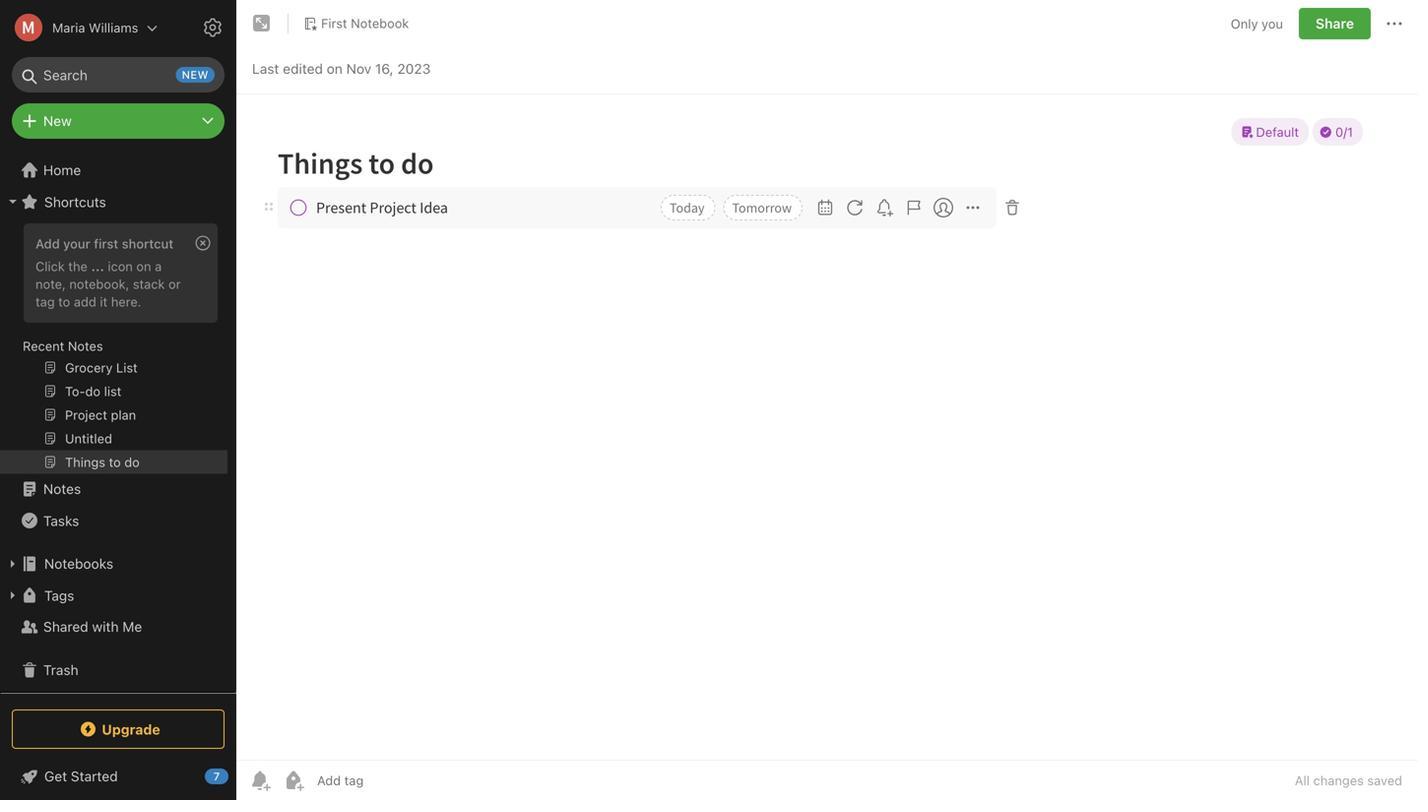 Task type: vqa. For each thing, say whether or not it's contained in the screenshot.
tree
yes



Task type: locate. For each thing, give the bounding box(es) containing it.
it
[[100, 294, 108, 309]]

share
[[1316, 15, 1354, 32]]

more actions image
[[1383, 12, 1406, 35]]

notes inside group
[[68, 339, 103, 354]]

1 horizontal spatial on
[[327, 61, 343, 77]]

notebook
[[351, 16, 409, 31]]

notes right recent
[[68, 339, 103, 354]]

shared with me link
[[0, 612, 227, 643]]

icon
[[108, 259, 133, 274]]

add
[[35, 236, 60, 251]]

first notebook
[[321, 16, 409, 31]]

16,
[[375, 61, 394, 77]]

a
[[155, 259, 162, 274]]

group
[[0, 218, 227, 482]]

recent notes
[[23, 339, 103, 354]]

your
[[63, 236, 90, 251]]

with
[[92, 619, 119, 635]]

add a reminder image
[[248, 769, 272, 793]]

notebook,
[[69, 277, 129, 291]]

the
[[68, 259, 88, 274]]

...
[[91, 259, 104, 274]]

More actions field
[[1383, 8, 1406, 39]]

shared with me
[[43, 619, 142, 635]]

trash link
[[0, 655, 227, 686]]

click to collapse image
[[229, 764, 244, 788]]

tags button
[[0, 580, 227, 612]]

new
[[43, 113, 72, 129]]

tree
[[0, 155, 236, 698]]

only you
[[1231, 16, 1283, 31]]

on left 'nov' at the left top of page
[[327, 61, 343, 77]]

tags
[[44, 588, 74, 604]]

new search field
[[26, 57, 215, 93]]

on
[[327, 61, 343, 77], [136, 259, 151, 274]]

last edited on nov 16, 2023
[[252, 61, 431, 77]]

1 vertical spatial notes
[[43, 481, 81, 497]]

click the ...
[[35, 259, 104, 274]]

Account field
[[0, 8, 158, 47]]

expand note image
[[250, 12, 274, 35]]

last
[[252, 61, 279, 77]]

notes up tasks
[[43, 481, 81, 497]]

notes link
[[0, 474, 227, 505]]

me
[[122, 619, 142, 635]]

1 vertical spatial on
[[136, 259, 151, 274]]

0 vertical spatial notes
[[68, 339, 103, 354]]

0 horizontal spatial on
[[136, 259, 151, 274]]

get started
[[44, 769, 118, 785]]

home link
[[0, 155, 236, 186]]

stack
[[133, 277, 165, 291]]

on left a on the top of the page
[[136, 259, 151, 274]]

0 vertical spatial on
[[327, 61, 343, 77]]

icon on a note, notebook, stack or tag to add it here.
[[35, 259, 181, 309]]

notes
[[68, 339, 103, 354], [43, 481, 81, 497]]

Search text field
[[26, 57, 211, 93]]



Task type: describe. For each thing, give the bounding box(es) containing it.
recent
[[23, 339, 64, 354]]

first
[[321, 16, 347, 31]]

williams
[[89, 20, 138, 35]]

started
[[71, 769, 118, 785]]

trash
[[43, 662, 79, 679]]

tag
[[35, 294, 55, 309]]

on inside note window element
[[327, 61, 343, 77]]

notebooks
[[44, 556, 113, 572]]

new
[[182, 68, 209, 81]]

shared
[[43, 619, 88, 635]]

maria
[[52, 20, 85, 35]]

add
[[74, 294, 96, 309]]

add tag image
[[282, 769, 305, 793]]

all changes saved
[[1295, 774, 1402, 788]]

settings image
[[201, 16, 225, 39]]

on inside icon on a note, notebook, stack or tag to add it here.
[[136, 259, 151, 274]]

or
[[168, 277, 181, 291]]

all
[[1295, 774, 1310, 788]]

Note Editor text field
[[236, 95, 1418, 760]]

changes
[[1313, 774, 1364, 788]]

expand tags image
[[5, 588, 21, 604]]

group containing add your first shortcut
[[0, 218, 227, 482]]

tasks button
[[0, 505, 227, 537]]

click
[[35, 259, 65, 274]]

notebooks link
[[0, 549, 227, 580]]

2023
[[397, 61, 431, 77]]

get
[[44, 769, 67, 785]]

upgrade
[[102, 722, 160, 738]]

saved
[[1367, 774, 1402, 788]]

shortcuts
[[44, 194, 106, 210]]

first
[[94, 236, 118, 251]]

upgrade button
[[12, 710, 225, 749]]

tree containing home
[[0, 155, 236, 698]]

note,
[[35, 277, 66, 291]]

Help and Learning task checklist field
[[0, 761, 236, 793]]

new button
[[12, 103, 225, 139]]

you
[[1262, 16, 1283, 31]]

shortcuts button
[[0, 186, 227, 218]]

7
[[213, 771, 220, 783]]

expand notebooks image
[[5, 556, 21, 572]]

tasks
[[43, 513, 79, 529]]

home
[[43, 162, 81, 178]]

maria williams
[[52, 20, 138, 35]]

only
[[1231, 16, 1258, 31]]

to
[[58, 294, 70, 309]]

here.
[[111, 294, 141, 309]]

Add tag field
[[315, 773, 463, 789]]

note window element
[[236, 0, 1418, 801]]

nov
[[346, 61, 371, 77]]

add your first shortcut
[[35, 236, 173, 251]]

share button
[[1299, 8, 1371, 39]]

edited
[[283, 61, 323, 77]]

shortcut
[[122, 236, 173, 251]]

first notebook button
[[296, 10, 416, 37]]



